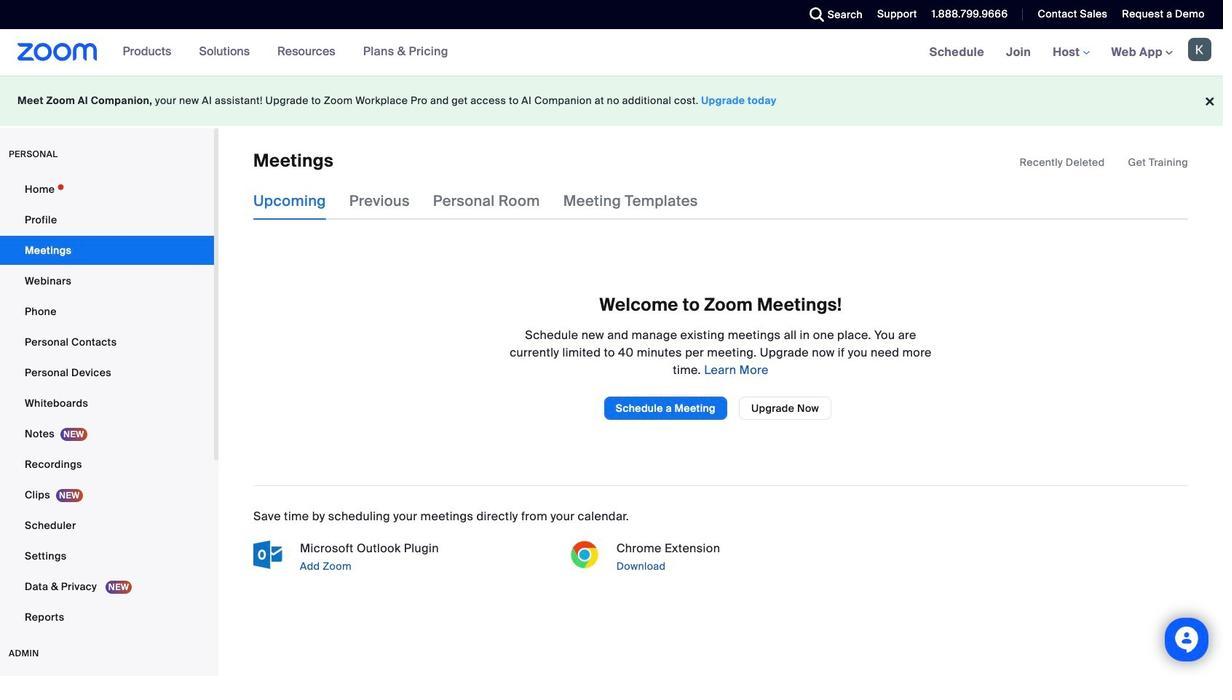 Task type: vqa. For each thing, say whether or not it's contained in the screenshot.
PROFILE PICTURE
yes



Task type: locate. For each thing, give the bounding box(es) containing it.
tabs of meeting tab list
[[254, 182, 722, 220]]

profile picture image
[[1189, 38, 1212, 61]]

meetings navigation
[[919, 29, 1224, 76]]

application
[[1020, 155, 1189, 170]]

banner
[[0, 29, 1224, 76]]

product information navigation
[[112, 29, 460, 76]]

footer
[[0, 76, 1224, 126]]



Task type: describe. For each thing, give the bounding box(es) containing it.
personal menu menu
[[0, 175, 214, 634]]

zoom logo image
[[17, 43, 97, 61]]



